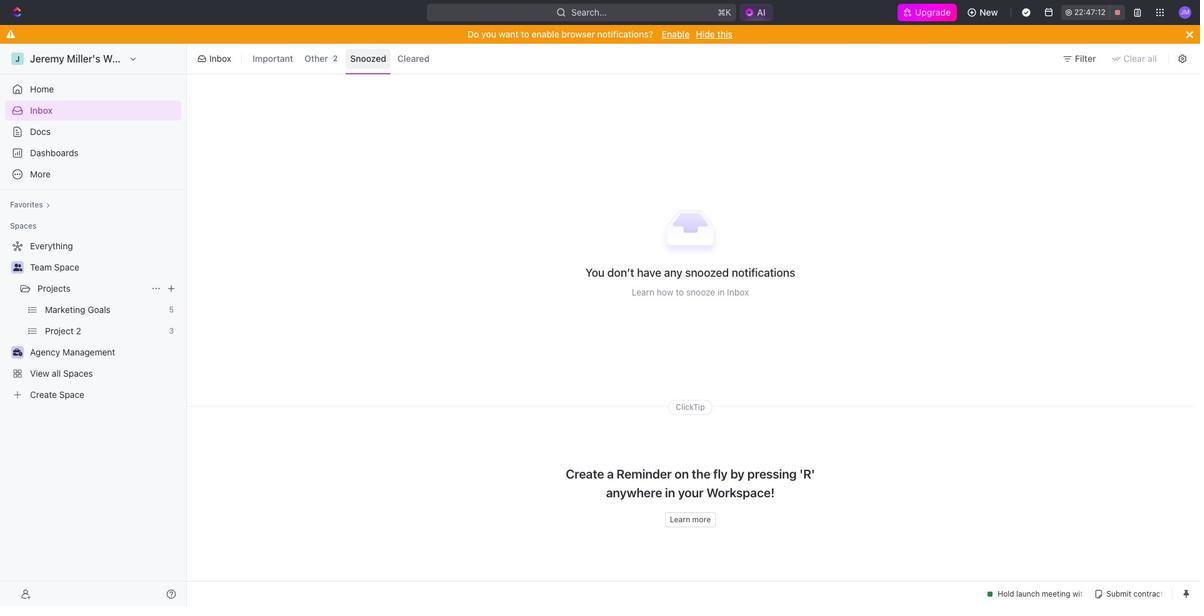 Task type: vqa. For each thing, say whether or not it's contained in the screenshot.
settings
no



Task type: locate. For each thing, give the bounding box(es) containing it.
1 horizontal spatial to
[[676, 287, 684, 297]]

learn for learn more
[[670, 515, 691, 525]]

tab list
[[246, 41, 437, 76]]

everything link
[[5, 236, 179, 256]]

inbox down notifications
[[727, 287, 749, 297]]

learn down "have"
[[632, 287, 655, 297]]

0 horizontal spatial all
[[52, 368, 61, 379]]

0 horizontal spatial 2
[[76, 326, 81, 336]]

2 right the 'other'
[[333, 54, 338, 63]]

0 vertical spatial all
[[1148, 53, 1158, 64]]

0 vertical spatial 2
[[333, 54, 338, 63]]

notifications
[[732, 266, 796, 279]]

to right the how
[[676, 287, 684, 297]]

1 vertical spatial in
[[665, 486, 676, 500]]

all right clear
[[1148, 53, 1158, 64]]

1 vertical spatial all
[[52, 368, 61, 379]]

create left a
[[566, 467, 604, 482]]

all for clear
[[1148, 53, 1158, 64]]

learn how to snooze in inbox
[[632, 287, 749, 297]]

upgrade
[[916, 7, 951, 18]]

learn
[[632, 287, 655, 297], [670, 515, 691, 525]]

2
[[333, 54, 338, 63], [76, 326, 81, 336]]

tree
[[5, 236, 181, 405]]

inbox down home
[[30, 105, 53, 116]]

create inside create space link
[[30, 390, 57, 400]]

0 vertical spatial spaces
[[10, 221, 37, 231]]

have
[[637, 266, 662, 279]]

business time image
[[13, 349, 22, 356]]

create space
[[30, 390, 84, 400]]

cleared
[[398, 53, 430, 64]]

snoozed
[[350, 53, 386, 64]]

22:47:12
[[1075, 8, 1106, 17]]

do
[[468, 29, 479, 39]]

tree containing everything
[[5, 236, 181, 405]]

inbox left the important
[[210, 53, 231, 64]]

2 horizontal spatial inbox
[[727, 287, 749, 297]]

2 for other 2
[[333, 54, 338, 63]]

learn more link
[[665, 513, 716, 528]]

jeremy
[[30, 53, 64, 64]]

create down 'view' in the bottom of the page
[[30, 390, 57, 400]]

spaces down favorites
[[10, 221, 37, 231]]

1 horizontal spatial inbox
[[210, 53, 231, 64]]

snoozed
[[686, 266, 729, 279]]

1 vertical spatial learn
[[670, 515, 691, 525]]

in left your
[[665, 486, 676, 500]]

1 vertical spatial create
[[566, 467, 604, 482]]

view all spaces link
[[5, 364, 179, 384]]

important
[[253, 53, 293, 64]]

clicktip
[[676, 403, 705, 412]]

clear all
[[1124, 53, 1158, 64]]

2 inside other 2
[[333, 54, 338, 63]]

1 horizontal spatial all
[[1148, 53, 1158, 64]]

space for create space
[[59, 390, 84, 400]]

inbox inside sidebar navigation
[[30, 105, 53, 116]]

project 2
[[45, 326, 81, 336]]

cleared button
[[393, 49, 434, 69]]

marketing
[[45, 305, 85, 315]]

create space link
[[5, 385, 179, 405]]

1 vertical spatial space
[[59, 390, 84, 400]]

goals
[[88, 305, 111, 315]]

user group image
[[13, 264, 22, 271]]

all inside "button"
[[1148, 53, 1158, 64]]

enable
[[662, 29, 690, 39]]

1 vertical spatial spaces
[[63, 368, 93, 379]]

2 vertical spatial inbox
[[727, 287, 749, 297]]

create inside create a reminder on the fly by pressing 'r' anywhere in your workspace!
[[566, 467, 604, 482]]

0 horizontal spatial in
[[665, 486, 676, 500]]

pressing
[[748, 467, 797, 482]]

browser
[[562, 29, 595, 39]]

by
[[731, 467, 745, 482]]

0 vertical spatial space
[[54, 262, 79, 273]]

space up projects at the top left
[[54, 262, 79, 273]]

learn left 'more'
[[670, 515, 691, 525]]

to right want on the top left of page
[[521, 29, 530, 39]]

reminder
[[617, 467, 672, 482]]

0 horizontal spatial to
[[521, 29, 530, 39]]

upgrade link
[[898, 4, 958, 21]]

project 2 link
[[45, 321, 164, 341]]

enable
[[532, 29, 560, 39]]

0 vertical spatial create
[[30, 390, 57, 400]]

jeremy miller's workspace
[[30, 53, 155, 64]]

0 horizontal spatial learn
[[632, 287, 655, 297]]

22:47:12 button
[[1062, 5, 1126, 20]]

1 horizontal spatial in
[[718, 287, 725, 297]]

0 vertical spatial learn
[[632, 287, 655, 297]]

spaces down agency management
[[63, 368, 93, 379]]

1 vertical spatial 2
[[76, 326, 81, 336]]

project
[[45, 326, 74, 336]]

1 horizontal spatial learn
[[670, 515, 691, 525]]

1 vertical spatial inbox
[[30, 105, 53, 116]]

all inside sidebar navigation
[[52, 368, 61, 379]]

2 inside sidebar navigation
[[76, 326, 81, 336]]

j
[[15, 54, 20, 63]]

2 right project at the bottom of page
[[76, 326, 81, 336]]

create for create a reminder on the fly by pressing 'r' anywhere in your workspace!
[[566, 467, 604, 482]]

1 horizontal spatial create
[[566, 467, 604, 482]]

'r'
[[800, 467, 815, 482]]

create
[[30, 390, 57, 400], [566, 467, 604, 482]]

all right 'view' in the bottom of the page
[[52, 368, 61, 379]]

0 horizontal spatial inbox
[[30, 105, 53, 116]]

all
[[1148, 53, 1158, 64], [52, 368, 61, 379]]

your
[[679, 486, 704, 500]]

space for team space
[[54, 262, 79, 273]]

marketing goals
[[45, 305, 111, 315]]

3
[[169, 326, 174, 336]]

ai button
[[740, 4, 773, 21]]

1 vertical spatial to
[[676, 287, 684, 297]]

ai
[[758, 7, 766, 18]]

1 horizontal spatial 2
[[333, 54, 338, 63]]

0 vertical spatial inbox
[[210, 53, 231, 64]]

space down view all spaces
[[59, 390, 84, 400]]

clear
[[1124, 53, 1146, 64]]

fly
[[714, 467, 728, 482]]

space
[[54, 262, 79, 273], [59, 390, 84, 400]]

to
[[521, 29, 530, 39], [676, 287, 684, 297]]

in right "snooze"
[[718, 287, 725, 297]]

1 horizontal spatial spaces
[[63, 368, 93, 379]]

docs link
[[5, 122, 181, 142]]

clear all button
[[1107, 49, 1165, 69]]

0 horizontal spatial create
[[30, 390, 57, 400]]

projects
[[38, 283, 71, 294]]

important button
[[248, 49, 298, 69]]

tree inside sidebar navigation
[[5, 236, 181, 405]]

space inside team space "link"
[[54, 262, 79, 273]]

in
[[718, 287, 725, 297], [665, 486, 676, 500]]

space inside create space link
[[59, 390, 84, 400]]



Task type: describe. For each thing, give the bounding box(es) containing it.
agency
[[30, 347, 60, 358]]

workspace!
[[707, 486, 775, 500]]

5
[[169, 305, 174, 315]]

home link
[[5, 79, 181, 99]]

0 vertical spatial in
[[718, 287, 725, 297]]

jm button
[[1176, 3, 1196, 23]]

this
[[718, 29, 733, 39]]

new button
[[963, 3, 1006, 23]]

view all spaces
[[30, 368, 93, 379]]

learn how to snooze in inbox link
[[632, 287, 749, 297]]

team space link
[[30, 258, 179, 278]]

home
[[30, 84, 54, 94]]

on
[[675, 467, 689, 482]]

any
[[665, 266, 683, 279]]

more
[[693, 515, 711, 525]]

2 for project 2
[[76, 326, 81, 336]]

team space
[[30, 262, 79, 273]]

docs
[[30, 126, 51, 137]]

everything
[[30, 241, 73, 251]]

management
[[63, 347, 115, 358]]

create a reminder on the fly by pressing 'r' anywhere in your workspace!
[[566, 467, 815, 500]]

agency management
[[30, 347, 115, 358]]

learn for learn how to snooze in inbox
[[632, 287, 655, 297]]

create for create space
[[30, 390, 57, 400]]

anywhere
[[606, 486, 663, 500]]

other 2
[[305, 53, 338, 64]]

don't
[[608, 266, 635, 279]]

more
[[30, 169, 51, 179]]

jm
[[1181, 8, 1190, 16]]

in inside create a reminder on the fly by pressing 'r' anywhere in your workspace!
[[665, 486, 676, 500]]

agency management link
[[30, 343, 179, 363]]

favorites
[[10, 200, 43, 210]]

filter
[[1076, 53, 1097, 64]]

all for view
[[52, 368, 61, 379]]

you don't have any snoozed notifications
[[586, 266, 796, 279]]

team
[[30, 262, 52, 273]]

projects link
[[38, 279, 146, 299]]

favorites button
[[5, 198, 56, 213]]

sidebar navigation
[[0, 44, 190, 607]]

notifications?
[[598, 29, 654, 39]]

learn more
[[670, 515, 711, 525]]

you
[[586, 266, 605, 279]]

view
[[30, 368, 49, 379]]

0 vertical spatial to
[[521, 29, 530, 39]]

hide
[[696, 29, 715, 39]]

dashboards link
[[5, 143, 181, 163]]

the
[[692, 467, 711, 482]]

snoozed button
[[346, 49, 391, 69]]

a
[[607, 467, 614, 482]]

dashboards
[[30, 148, 79, 158]]

do you want to enable browser notifications? enable hide this
[[468, 29, 733, 39]]

other
[[305, 53, 328, 64]]

search...
[[572, 7, 607, 18]]

inbox link
[[5, 101, 181, 121]]

more button
[[5, 164, 181, 184]]

tab list containing important
[[246, 41, 437, 76]]

0 horizontal spatial spaces
[[10, 221, 37, 231]]

new
[[980, 7, 999, 18]]

you
[[482, 29, 497, 39]]

⌘k
[[718, 7, 732, 18]]

want
[[499, 29, 519, 39]]

marketing goals link
[[45, 300, 164, 320]]

workspace
[[103, 53, 155, 64]]

how
[[657, 287, 674, 297]]

snooze
[[687, 287, 716, 297]]

filter button
[[1058, 49, 1104, 69]]

miller's
[[67, 53, 101, 64]]

jeremy miller's workspace, , element
[[11, 53, 24, 65]]



